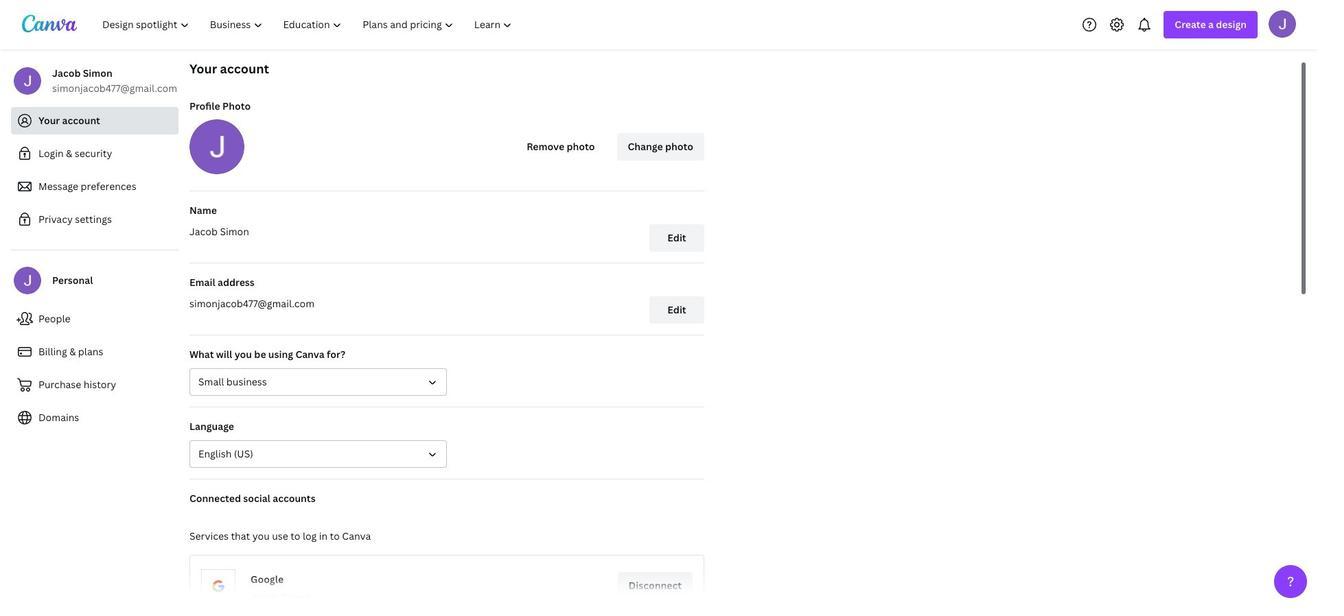 Task type: locate. For each thing, give the bounding box(es) containing it.
top level navigation element
[[93, 11, 524, 38]]

None button
[[189, 369, 447, 396]]



Task type: describe. For each thing, give the bounding box(es) containing it.
jacob simon image
[[1269, 10, 1296, 37]]

Language: English (US) button
[[189, 441, 447, 468]]



Task type: vqa. For each thing, say whether or not it's contained in the screenshot.
free • in the top of the page
no



